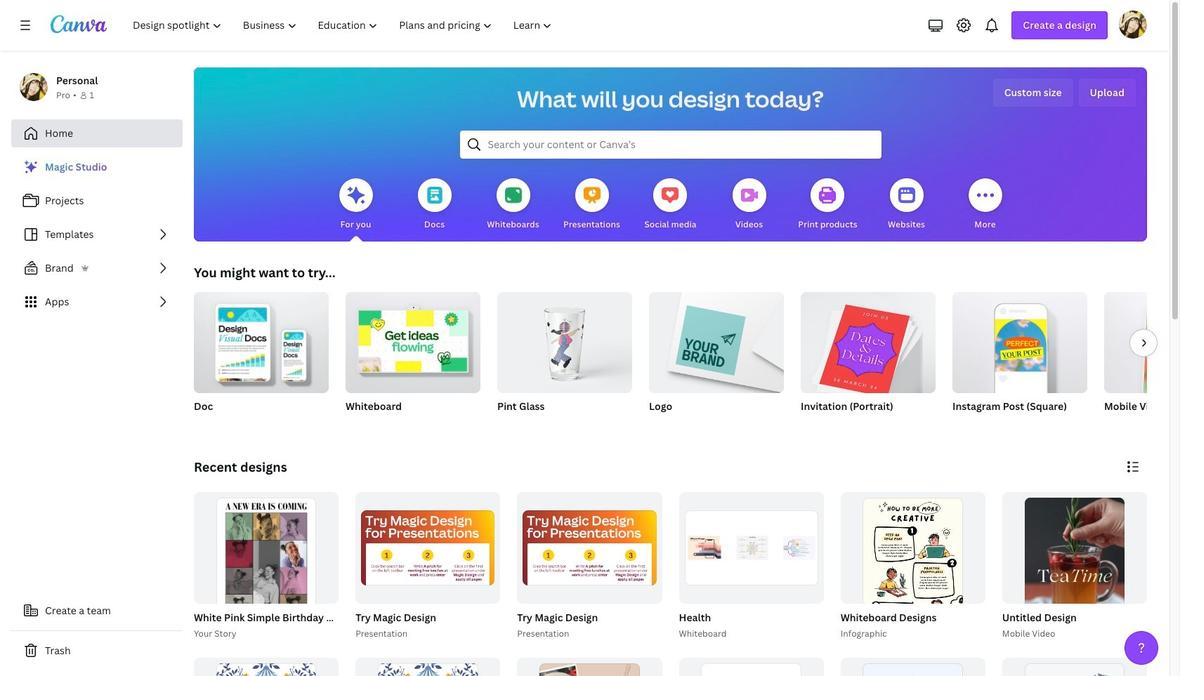 Task type: vqa. For each thing, say whether or not it's contained in the screenshot.
James Peterson icon at the right
no



Task type: locate. For each thing, give the bounding box(es) containing it.
Search search field
[[488, 131, 853, 158]]

None search field
[[460, 131, 881, 159]]

list
[[11, 153, 183, 316]]

group
[[194, 287, 329, 431], [194, 287, 329, 393], [649, 287, 784, 431], [649, 287, 784, 393], [801, 287, 936, 431], [801, 287, 936, 398], [953, 287, 1087, 431], [953, 287, 1087, 393], [346, 292, 480, 431], [346, 292, 480, 393], [497, 292, 632, 431], [1104, 292, 1180, 431], [1104, 292, 1180, 393], [191, 492, 479, 676], [194, 492, 339, 676], [353, 492, 500, 641], [356, 492, 500, 604], [514, 492, 662, 641], [517, 492, 662, 604], [676, 492, 824, 641], [679, 492, 824, 604], [838, 492, 985, 676], [841, 492, 985, 676], [999, 492, 1147, 676], [1002, 492, 1147, 676], [194, 658, 339, 676], [356, 658, 500, 676], [517, 658, 662, 676], [679, 658, 824, 676], [841, 658, 985, 676], [1002, 658, 1147, 676]]



Task type: describe. For each thing, give the bounding box(es) containing it.
stephanie aranda image
[[1119, 11, 1147, 39]]

top level navigation element
[[124, 11, 564, 39]]



